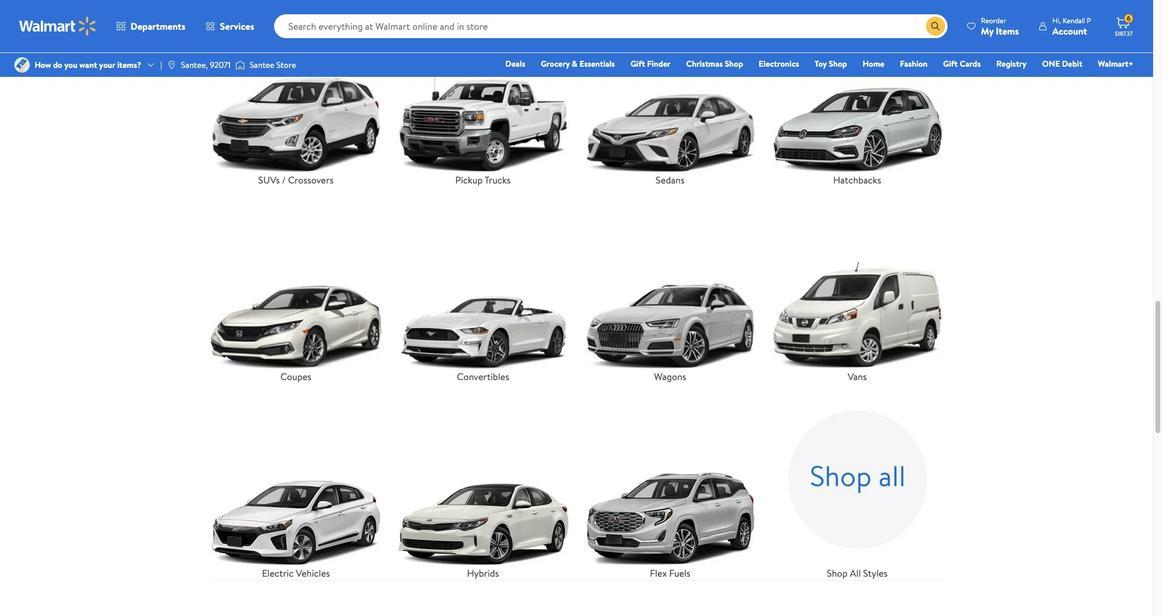 Task type: vqa. For each thing, say whether or not it's contained in the screenshot.
SUPERCENTER
no



Task type: locate. For each thing, give the bounding box(es) containing it.
deals link
[[500, 57, 531, 70]]

trucks
[[485, 174, 511, 187]]

wagons
[[655, 371, 687, 384]]

reorder my items
[[982, 15, 1020, 37]]

gift left cards in the top of the page
[[944, 58, 958, 70]]

1 horizontal spatial  image
[[167, 60, 176, 70]]

one debit link
[[1038, 57, 1089, 70]]

sedans link
[[584, 0, 757, 187]]

gift
[[631, 58, 646, 70], [944, 58, 958, 70]]

electric
[[262, 567, 294, 580]]

christmas shop link
[[681, 57, 749, 70]]

christmas shop
[[687, 58, 744, 70]]

items?
[[117, 59, 141, 71]]

home link
[[858, 57, 891, 70]]

gift inside "link"
[[944, 58, 958, 70]]

p
[[1088, 15, 1092, 25]]

 image
[[14, 57, 30, 73], [167, 60, 176, 70]]

grocery
[[541, 58, 570, 70]]

gift cards link
[[938, 57, 987, 70]]

electric vehicles
[[262, 567, 330, 580]]

0 horizontal spatial  image
[[14, 57, 30, 73]]

6 $187.37
[[1116, 13, 1134, 38]]

how
[[35, 59, 51, 71]]

Search search field
[[274, 14, 948, 38]]

shop right toy
[[829, 58, 848, 70]]

walmart+
[[1099, 58, 1134, 70]]

how do you want your items?
[[35, 59, 141, 71]]

 image left how
[[14, 57, 30, 73]]

shop inside toy shop link
[[829, 58, 848, 70]]

 image
[[236, 59, 245, 71]]

list containing suvs / crossovers
[[202, 0, 952, 581]]

home
[[863, 58, 885, 70]]

sedans
[[656, 174, 685, 187]]

store
[[277, 59, 296, 71]]

all
[[851, 567, 861, 580]]

shop right christmas
[[725, 58, 744, 70]]

you
[[64, 59, 77, 71]]

shop all styles link
[[771, 394, 944, 581]]

2 gift from the left
[[944, 58, 958, 70]]

walmart image
[[19, 17, 97, 36]]

0 horizontal spatial gift
[[631, 58, 646, 70]]

$187.37
[[1116, 29, 1134, 38]]

toy
[[815, 58, 827, 70]]

reorder
[[982, 15, 1007, 25]]

gift left finder
[[631, 58, 646, 70]]

pickup
[[456, 174, 483, 187]]

vans link
[[771, 197, 944, 384]]

santee,
[[181, 59, 208, 71]]

items
[[997, 24, 1020, 37]]

list
[[202, 0, 952, 581]]

styles
[[864, 567, 888, 580]]

shop for christmas shop
[[725, 58, 744, 70]]

account
[[1053, 24, 1088, 37]]

hybrids link
[[397, 394, 570, 581]]

shop
[[725, 58, 744, 70], [829, 58, 848, 70], [828, 567, 848, 580]]

|
[[160, 59, 162, 71]]

 image for santee, 92071
[[167, 60, 176, 70]]

1 horizontal spatial gift
[[944, 58, 958, 70]]

/
[[282, 174, 286, 187]]

santee, 92071
[[181, 59, 231, 71]]

1 gift from the left
[[631, 58, 646, 70]]

 image right | at the left top of the page
[[167, 60, 176, 70]]

pickup trucks
[[456, 174, 511, 187]]

shop left all
[[828, 567, 848, 580]]

departments
[[131, 20, 186, 33]]

suvs
[[258, 174, 280, 187]]

vans
[[848, 371, 868, 384]]

suvs / crossovers link
[[210, 0, 383, 187]]

shop inside the christmas shop link
[[725, 58, 744, 70]]

want
[[79, 59, 97, 71]]

hybrids
[[467, 567, 499, 580]]

fashion link
[[895, 57, 934, 70]]

your
[[99, 59, 115, 71]]

electronics
[[759, 58, 800, 70]]

flex fuels link
[[584, 394, 757, 581]]

do
[[53, 59, 62, 71]]



Task type: describe. For each thing, give the bounding box(es) containing it.
christmas
[[687, 58, 723, 70]]

hi, kendall p account
[[1053, 15, 1092, 37]]

vehicles
[[296, 567, 330, 580]]

fashion
[[901, 58, 928, 70]]

registry
[[997, 58, 1027, 70]]

departments button
[[106, 12, 196, 41]]

 image for how do you want your items?
[[14, 57, 30, 73]]

hatchbacks link
[[771, 0, 944, 187]]

services
[[220, 20, 254, 33]]

coupes
[[281, 371, 312, 384]]

wagons link
[[584, 197, 757, 384]]

essentials
[[580, 58, 615, 70]]

Walmart Site-Wide search field
[[274, 14, 948, 38]]

debit
[[1063, 58, 1083, 70]]

crossovers
[[288, 174, 334, 187]]

gift for gift finder
[[631, 58, 646, 70]]

convertibles
[[457, 371, 510, 384]]

92071
[[210, 59, 231, 71]]

kendall
[[1064, 15, 1086, 25]]

shop inside shop all styles link
[[828, 567, 848, 580]]

toy shop link
[[810, 57, 853, 70]]

hi,
[[1053, 15, 1062, 25]]

gift cards
[[944, 58, 982, 70]]

suvs / crossovers
[[258, 174, 334, 187]]

registry link
[[992, 57, 1033, 70]]

shop all styles
[[828, 567, 888, 580]]

deals
[[506, 58, 526, 70]]

gift for gift cards
[[944, 58, 958, 70]]

&
[[572, 58, 578, 70]]

one
[[1043, 58, 1061, 70]]

my
[[982, 24, 994, 37]]

santee
[[250, 59, 275, 71]]

one debit
[[1043, 58, 1083, 70]]

electronics link
[[754, 57, 805, 70]]

electric vehicles link
[[210, 394, 383, 581]]

finder
[[648, 58, 671, 70]]

fuels
[[670, 567, 691, 580]]

hatchbacks
[[834, 174, 882, 187]]

convertibles link
[[397, 197, 570, 384]]

grocery & essentials link
[[536, 57, 621, 70]]

toy shop
[[815, 58, 848, 70]]

flex
[[650, 567, 667, 580]]

gift finder
[[631, 58, 671, 70]]

cards
[[960, 58, 982, 70]]

6
[[1128, 13, 1132, 23]]

services button
[[196, 12, 265, 41]]

coupes link
[[210, 197, 383, 384]]

santee store
[[250, 59, 296, 71]]

search icon image
[[932, 21, 941, 31]]

shop for toy shop
[[829, 58, 848, 70]]

grocery & essentials
[[541, 58, 615, 70]]

pickup trucks link
[[397, 0, 570, 187]]

walmart+ link
[[1093, 57, 1140, 70]]

gift finder link
[[626, 57, 676, 70]]

flex fuels
[[650, 567, 691, 580]]



